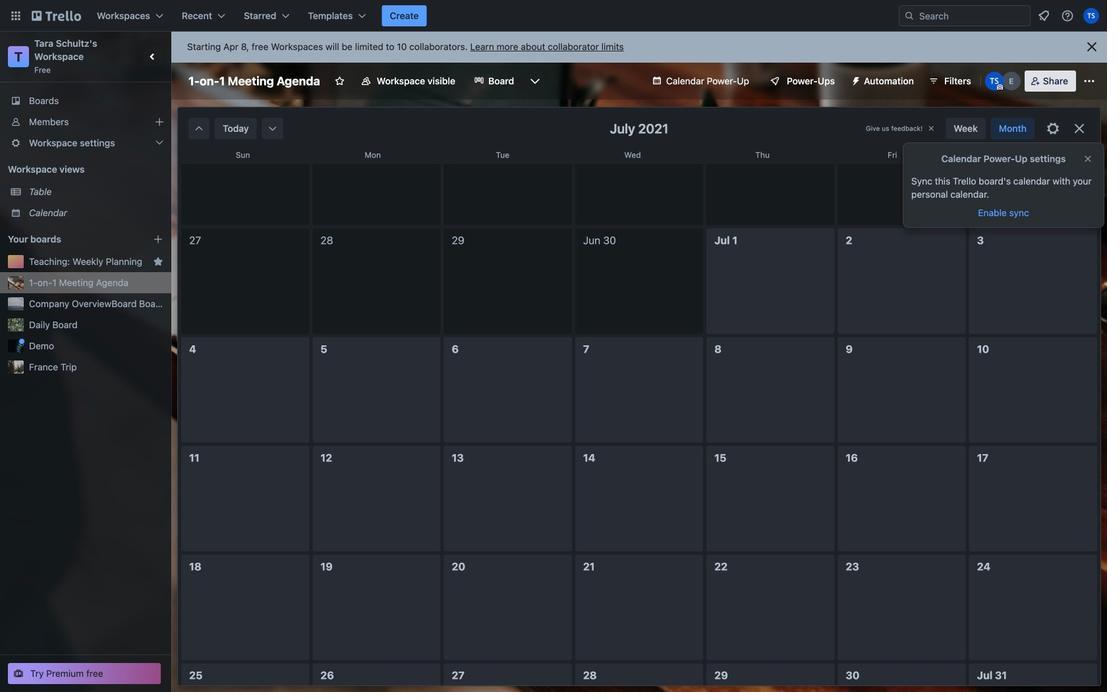 Task type: describe. For each thing, give the bounding box(es) containing it.
primary element
[[0, 0, 1108, 32]]

workspace navigation collapse icon image
[[144, 47, 162, 66]]

show menu image
[[1084, 75, 1097, 88]]

star or unstar board image
[[335, 76, 345, 86]]

1 horizontal spatial tara schultz (taraschultz7) image
[[1084, 8, 1100, 24]]

starred icon image
[[153, 257, 164, 267]]

this member is an admin of this board. image
[[998, 84, 1004, 90]]

1 vertical spatial tara schultz (taraschultz7) image
[[986, 72, 1004, 90]]

1 horizontal spatial sm image
[[266, 122, 279, 135]]

ethanhunt1 (ethanhunt117) image
[[1003, 72, 1021, 90]]

Search field
[[900, 5, 1031, 26]]



Task type: vqa. For each thing, say whether or not it's contained in the screenshot.
the right Add A Card button
no



Task type: locate. For each thing, give the bounding box(es) containing it.
0 vertical spatial tara schultz (taraschultz7) image
[[1084, 8, 1100, 24]]

search image
[[905, 11, 915, 21]]

customize views image
[[529, 75, 542, 88]]

your boards with 6 items element
[[8, 231, 133, 247]]

0 notifications image
[[1037, 8, 1053, 24]]

Board name text field
[[182, 71, 327, 92]]

2 horizontal spatial sm image
[[846, 71, 865, 89]]

tara schultz (taraschultz7) image
[[1084, 8, 1100, 24], [986, 72, 1004, 90]]

sm image
[[846, 71, 865, 89], [193, 122, 206, 135], [266, 122, 279, 135]]

0 horizontal spatial tara schultz (taraschultz7) image
[[986, 72, 1004, 90]]

back to home image
[[32, 5, 81, 26]]

0 horizontal spatial sm image
[[193, 122, 206, 135]]

add board image
[[153, 234, 164, 245]]

open information menu image
[[1062, 9, 1075, 22]]



